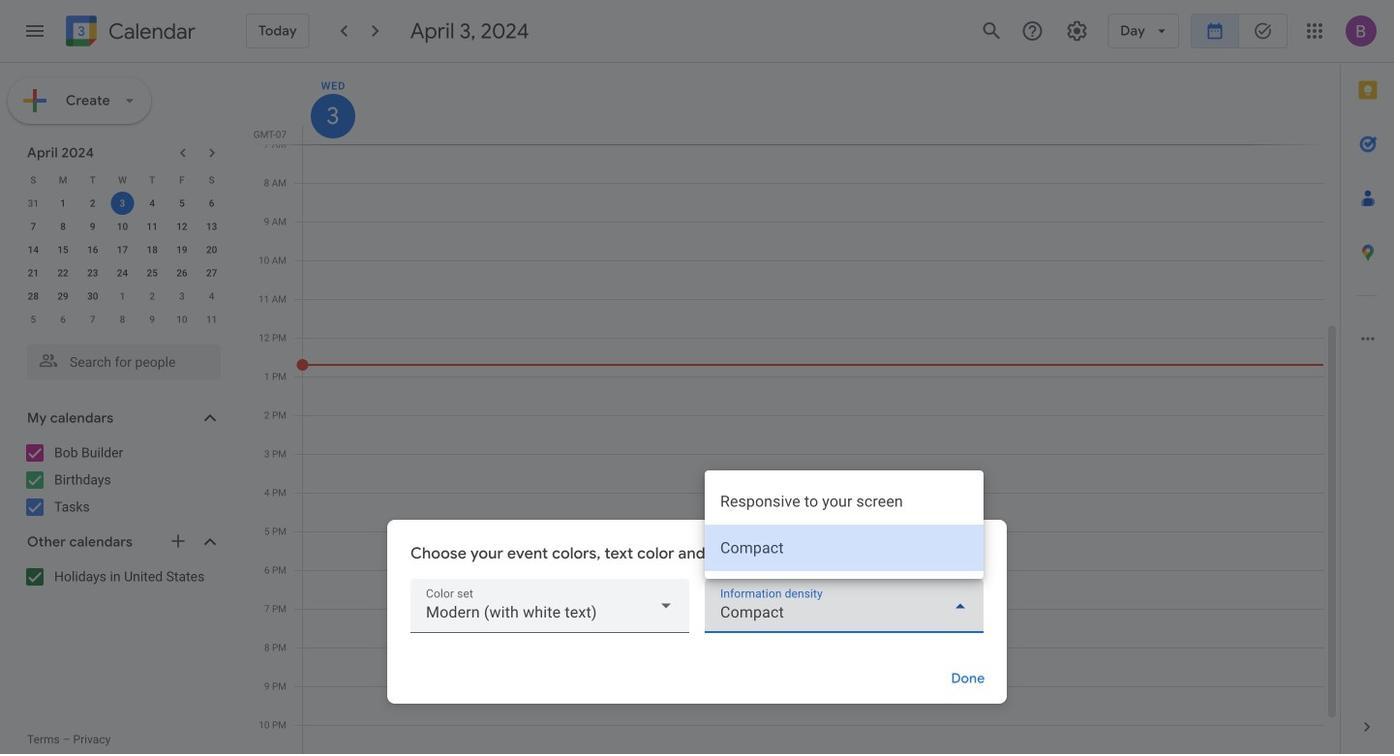Task type: vqa. For each thing, say whether or not it's contained in the screenshot.
december 2 element
no



Task type: describe. For each thing, give the bounding box(es) containing it.
1 option from the top
[[705, 479, 984, 525]]

21 element
[[22, 262, 45, 285]]

march 31 element
[[22, 192, 45, 215]]

11 element
[[141, 215, 164, 238]]

information density list box
[[705, 471, 984, 579]]

1 row from the top
[[18, 169, 227, 192]]

9 element
[[81, 215, 104, 238]]

my calendars list
[[4, 438, 240, 523]]

4 element
[[141, 192, 164, 215]]

16 element
[[81, 238, 104, 262]]

12 element
[[170, 215, 194, 238]]

2 option from the top
[[705, 525, 984, 571]]

may 2 element
[[141, 285, 164, 308]]

29 element
[[51, 285, 75, 308]]

may 7 element
[[81, 308, 104, 331]]

may 3 element
[[170, 285, 194, 308]]

23 element
[[81, 262, 104, 285]]

may 9 element
[[141, 308, 164, 331]]

4 row from the top
[[18, 238, 227, 262]]

3, today element
[[111, 192, 134, 215]]

10 element
[[111, 215, 134, 238]]

27 element
[[200, 262, 223, 285]]

15 element
[[51, 238, 75, 262]]

cell inside the april 2024 grid
[[108, 192, 137, 215]]

5 row from the top
[[18, 262, 227, 285]]

14 element
[[22, 238, 45, 262]]

may 5 element
[[22, 308, 45, 331]]

calendar element
[[62, 12, 196, 54]]

6 row from the top
[[18, 285, 227, 308]]



Task type: locate. For each thing, give the bounding box(es) containing it.
20 element
[[200, 238, 223, 262]]

22 element
[[51, 262, 75, 285]]

may 8 element
[[111, 308, 134, 331]]

may 6 element
[[51, 308, 75, 331]]

cell
[[108, 192, 137, 215]]

row group
[[18, 192, 227, 331]]

None search field
[[0, 337, 240, 380]]

30 element
[[81, 285, 104, 308]]

may 4 element
[[200, 285, 223, 308]]

6 element
[[200, 192, 223, 215]]

5 element
[[170, 192, 194, 215]]

7 row from the top
[[18, 308, 227, 331]]

26 element
[[170, 262, 194, 285]]

may 11 element
[[200, 308, 223, 331]]

17 element
[[111, 238, 134, 262]]

24 element
[[111, 262, 134, 285]]

row
[[18, 169, 227, 192], [18, 192, 227, 215], [18, 215, 227, 238], [18, 238, 227, 262], [18, 262, 227, 285], [18, 285, 227, 308], [18, 308, 227, 331]]

column header
[[302, 63, 1325, 144]]

7 element
[[22, 215, 45, 238]]

2 element
[[81, 192, 104, 215]]

option
[[705, 479, 984, 525], [705, 525, 984, 571]]

dialog
[[387, 471, 1007, 704]]

2 row from the top
[[18, 192, 227, 215]]

19 element
[[170, 238, 194, 262]]

13 element
[[200, 215, 223, 238]]

grid
[[248, 63, 1341, 755]]

25 element
[[141, 262, 164, 285]]

heading inside calendar element
[[105, 20, 196, 43]]

april 2024 grid
[[18, 169, 227, 331]]

18 element
[[141, 238, 164, 262]]

None field
[[411, 579, 690, 633], [705, 579, 984, 633], [411, 579, 690, 633], [705, 579, 984, 633]]

28 element
[[22, 285, 45, 308]]

8 element
[[51, 215, 75, 238]]

1 element
[[51, 192, 75, 215]]

heading
[[105, 20, 196, 43]]

may 1 element
[[111, 285, 134, 308]]

3 row from the top
[[18, 215, 227, 238]]

main drawer image
[[23, 19, 46, 43]]

may 10 element
[[170, 308, 194, 331]]

tab list
[[1342, 63, 1395, 700]]



